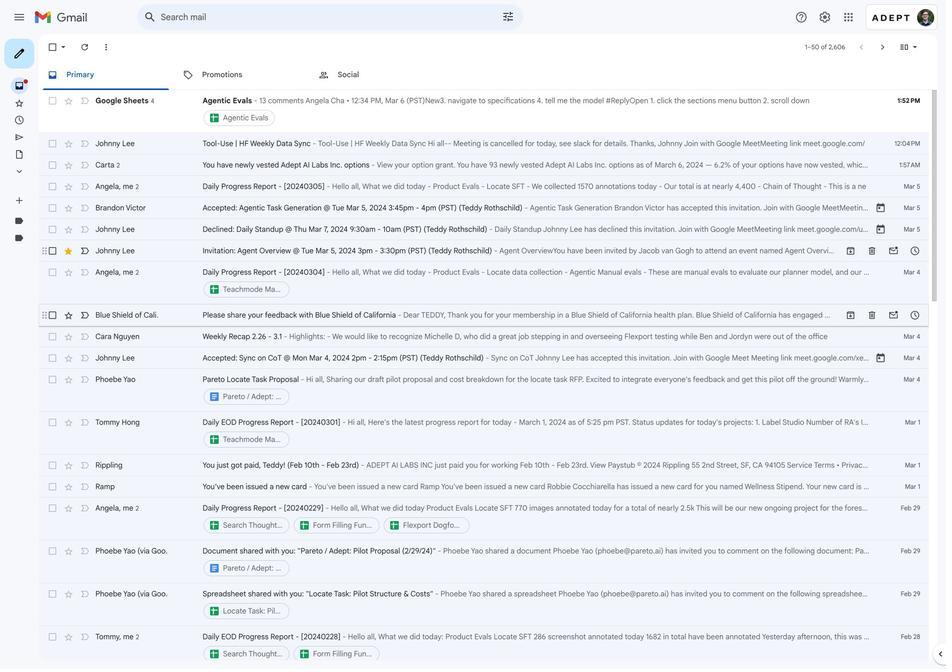 Task type: vqa. For each thing, say whether or not it's contained in the screenshot.
1st toolbar from the bottom
yes



Task type: describe. For each thing, give the bounding box(es) containing it.
1 toolbar from the top
[[840, 246, 926, 256]]

support image
[[795, 11, 808, 24]]

9 row from the top
[[39, 305, 929, 326]]

6 row from the top
[[39, 219, 929, 240]]

3 cell from the top
[[203, 374, 876, 406]]

8 cell from the top
[[203, 632, 876, 664]]

12 row from the top
[[39, 369, 929, 412]]

older image
[[878, 42, 889, 53]]

settings image
[[819, 11, 832, 24]]

Search mail text field
[[161, 12, 472, 23]]

15 row from the top
[[39, 476, 929, 498]]

search mail image
[[140, 8, 160, 27]]

more email options image
[[101, 42, 112, 53]]

16 row from the top
[[39, 498, 929, 541]]

10 row from the top
[[39, 326, 929, 347]]

7 row from the top
[[39, 240, 929, 262]]

6 cell from the top
[[203, 546, 876, 578]]

2 row from the top
[[39, 133, 929, 154]]

refresh image
[[79, 42, 90, 53]]

13 row from the top
[[39, 412, 929, 455]]

social tab
[[310, 60, 445, 90]]

promotions tab
[[174, 60, 309, 90]]

7 cell from the top
[[203, 589, 876, 621]]

5 row from the top
[[39, 197, 929, 219]]

3 row from the top
[[39, 154, 929, 176]]

1 cell from the top
[[203, 95, 876, 128]]



Task type: locate. For each thing, give the bounding box(es) containing it.
8 row from the top
[[39, 262, 929, 305]]

None search field
[[137, 4, 523, 30]]

advanced search options image
[[498, 6, 519, 27]]

1 row from the top
[[39, 90, 929, 133]]

2 cell from the top
[[203, 267, 876, 299]]

main menu image
[[13, 11, 26, 24]]

main content
[[39, 34, 938, 669]]

0 vertical spatial calendar event image
[[876, 203, 886, 213]]

cell
[[203, 95, 876, 128], [203, 267, 876, 299], [203, 374, 876, 406], [203, 417, 876, 449], [203, 503, 876, 535], [203, 546, 876, 578], [203, 589, 876, 621], [203, 632, 876, 664]]

row
[[39, 90, 929, 133], [39, 133, 929, 154], [39, 154, 929, 176], [39, 176, 929, 197], [39, 197, 929, 219], [39, 219, 929, 240], [39, 240, 929, 262], [39, 262, 929, 305], [39, 305, 929, 326], [39, 326, 929, 347], [39, 347, 929, 369], [39, 369, 929, 412], [39, 412, 929, 455], [39, 455, 929, 476], [39, 476, 929, 498], [39, 498, 929, 541], [39, 541, 929, 583], [39, 583, 929, 626], [39, 626, 929, 669]]

toggle split pane mode image
[[899, 42, 910, 53]]

0 vertical spatial toolbar
[[840, 246, 926, 256]]

navigation
[[0, 34, 129, 669]]

1 vertical spatial calendar event image
[[876, 224, 886, 235]]

calendar event image
[[876, 203, 886, 213], [876, 224, 886, 235]]

1 vertical spatial toolbar
[[840, 310, 926, 321]]

18 row from the top
[[39, 583, 929, 626]]

None checkbox
[[47, 95, 58, 106], [47, 181, 58, 192], [47, 203, 58, 213], [47, 246, 58, 256], [47, 331, 58, 342], [47, 353, 58, 364], [47, 374, 58, 385], [47, 460, 58, 471], [47, 482, 58, 492], [47, 632, 58, 642], [47, 95, 58, 106], [47, 181, 58, 192], [47, 203, 58, 213], [47, 246, 58, 256], [47, 331, 58, 342], [47, 353, 58, 364], [47, 374, 58, 385], [47, 460, 58, 471], [47, 482, 58, 492], [47, 632, 58, 642]]

11 row from the top
[[39, 347, 929, 369]]

1 calendar event image from the top
[[876, 203, 886, 213]]

4 row from the top
[[39, 176, 929, 197]]

primary tab
[[39, 60, 173, 90]]

2 calendar event image from the top
[[876, 224, 886, 235]]

19 row from the top
[[39, 626, 929, 669]]

17 row from the top
[[39, 541, 929, 583]]

tab list
[[39, 60, 938, 90]]

14 row from the top
[[39, 455, 929, 476]]

5 cell from the top
[[203, 503, 876, 535]]

toolbar
[[840, 246, 926, 256], [840, 310, 926, 321]]

None checkbox
[[47, 42, 58, 53], [47, 138, 58, 149], [47, 160, 58, 171], [47, 224, 58, 235], [47, 267, 58, 278], [47, 310, 58, 321], [47, 417, 58, 428], [47, 503, 58, 514], [47, 546, 58, 557], [47, 589, 58, 600], [47, 42, 58, 53], [47, 138, 58, 149], [47, 160, 58, 171], [47, 224, 58, 235], [47, 267, 58, 278], [47, 310, 58, 321], [47, 417, 58, 428], [47, 503, 58, 514], [47, 546, 58, 557], [47, 589, 58, 600]]

2 toolbar from the top
[[840, 310, 926, 321]]

gmail image
[[34, 6, 93, 28]]

more labels image
[[14, 166, 25, 177]]

4 cell from the top
[[203, 417, 876, 449]]



